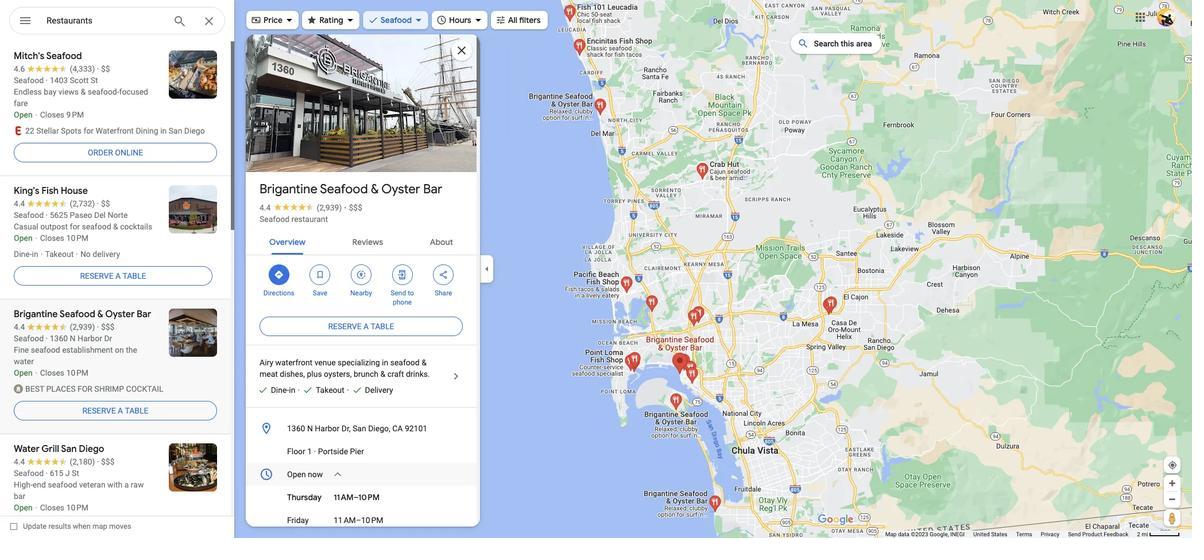 Task type: describe. For each thing, give the bounding box(es) containing it.
1360
[[287, 424, 305, 434]]

send product feedback
[[1068, 532, 1129, 538]]

Restaurants field
[[9, 7, 225, 35]]

floor 1 · portside pier
[[287, 447, 364, 457]]

price: expensive element
[[349, 203, 362, 213]]

zoom in image
[[1168, 480, 1177, 488]]

2 horizontal spatial &
[[422, 358, 427, 368]]

about button
[[421, 227, 462, 255]]

google account: ben nelson  
(ben.nelson1980@gmail.com) image
[[1157, 8, 1176, 26]]

harbor
[[315, 424, 340, 434]]

 search field
[[9, 7, 225, 37]]

floor
[[287, 447, 305, 457]]

offers delivery group
[[347, 385, 393, 396]]

google,
[[930, 532, 949, 538]]

area
[[856, 39, 872, 48]]

1
[[307, 447, 312, 457]]

data
[[898, 532, 910, 538]]

92101
[[405, 424, 427, 434]]

send for send product feedback
[[1068, 532, 1081, 538]]

friday
[[287, 516, 309, 526]]

· inside button
[[314, 447, 316, 457]]

terms button
[[1016, 531, 1033, 539]]

oyster
[[382, 182, 420, 198]]

moves
[[109, 523, 131, 531]]

map
[[886, 532, 897, 538]]

this
[[841, 39, 854, 48]]

information for brigantine seafood & oyster bar region
[[246, 418, 477, 539]]

seafood for seafood restaurant
[[260, 215, 290, 224]]

©2023
[[911, 532, 929, 538]]

2
[[1137, 532, 1141, 538]]

show street view coverage image
[[1164, 510, 1181, 527]]

venue
[[315, 358, 336, 368]]

price button
[[246, 7, 299, 33]]

portside
[[318, 447, 348, 457]]

3,882 photos button
[[254, 144, 333, 164]]

1360 n harbor dr, san diego, ca 92101 button
[[246, 418, 477, 441]]

overview button
[[260, 227, 315, 255]]

in inside 'airy waterfront venue specializing in seafood & meat dishes, plus oysters, brunch & craft drinks.'
[[382, 358, 388, 368]]


[[274, 269, 284, 281]]

0 vertical spatial reserve a table link
[[14, 262, 213, 290]]

product
[[1083, 532, 1103, 538]]

airy waterfront venue specializing in seafood & meat dishes, plus oysters, brunch & craft drinks.
[[260, 358, 430, 379]]

united
[[974, 532, 990, 538]]

search this area
[[814, 39, 872, 48]]

tab list inside brigantine seafood & oyster bar 'main content'
[[246, 227, 477, 255]]

11 AM to 10 PM text field
[[333, 487, 442, 509]]

directions
[[264, 289, 295, 298]]

open now
[[287, 470, 323, 480]]

save
[[313, 289, 328, 298]]


[[356, 269, 366, 281]]

reviews button
[[343, 227, 392, 255]]

map
[[92, 523, 107, 531]]

2 mi button
[[1137, 532, 1180, 538]]

actions for brigantine seafood & oyster bar region
[[246, 256, 477, 313]]

brigantine seafood & oyster bar main content
[[244, 16, 480, 539]]

2 vertical spatial reserve a table link
[[14, 397, 217, 425]]

all filters
[[508, 15, 541, 25]]

floor 1 · portside pier button
[[246, 441, 477, 464]]


[[397, 269, 408, 281]]

2,939 reviews element
[[317, 203, 342, 213]]

table for reserve a table 'link' to the top
[[123, 272, 146, 281]]

seafood restaurant
[[260, 215, 328, 224]]

google maps element
[[0, 0, 1192, 539]]

· $$$
[[344, 203, 362, 213]]

overview
[[269, 237, 306, 248]]

serves dine-in group
[[253, 385, 295, 396]]

inegi
[[951, 532, 965, 538]]

order online
[[88, 148, 143, 157]]

reserve a table for reserve a table 'link' to the bottom
[[82, 407, 149, 416]]

all
[[508, 15, 518, 25]]

footer inside google maps element
[[886, 531, 1137, 539]]

open
[[287, 470, 306, 480]]

zoom out image
[[1168, 496, 1177, 504]]

search this area button
[[791, 33, 881, 54]]

seafood restaurant button
[[260, 214, 328, 225]]

0 vertical spatial a
[[115, 272, 121, 281]]

hours
[[449, 15, 471, 25]]

airy
[[260, 358, 273, 368]]

seafood
[[390, 358, 420, 368]]

when
[[73, 523, 91, 531]]

in inside serves dine-in group
[[289, 386, 295, 395]]

none field inside restaurants field
[[47, 14, 164, 28]]

drinks.
[[406, 370, 430, 379]]

specializing
[[338, 358, 380, 368]]

reserve a table for reserve a table 'link' to the top
[[80, 272, 146, 281]]


[[18, 13, 32, 29]]

reserve a table link inside brigantine seafood & oyster bar 'main content'
[[260, 313, 463, 341]]

2 mi
[[1137, 532, 1149, 538]]

1360 n harbor dr, san diego, ca 92101
[[287, 424, 427, 434]]

ca
[[392, 424, 403, 434]]

reserve for reserve a table 'link' to the top
[[80, 272, 114, 281]]

hours image
[[260, 468, 273, 482]]

show open hours for the week image
[[333, 470, 343, 480]]

seafood button
[[363, 7, 429, 33]]

11 am–10 pm for friday
[[334, 516, 383, 526]]



Task type: vqa. For each thing, say whether or not it's contained in the screenshot.

no



Task type: locate. For each thing, give the bounding box(es) containing it.
$$$
[[349, 203, 362, 213]]

1 vertical spatial a
[[364, 322, 369, 331]]

0 vertical spatial &
[[371, 182, 379, 198]]

in down dishes,
[[289, 386, 295, 395]]

0 vertical spatial in
[[382, 358, 388, 368]]

& left oyster
[[371, 182, 379, 198]]

11 AM to 10 PM text field
[[333, 509, 442, 532]]

send up the phone
[[391, 289, 406, 298]]

1 horizontal spatial &
[[381, 370, 386, 379]]

all filters button
[[491, 7, 548, 33]]

table for reserve a table 'link' inside brigantine seafood & oyster bar 'main content'
[[371, 322, 394, 331]]

2 vertical spatial reserve
[[82, 407, 116, 416]]

craft
[[388, 370, 404, 379]]

2 11 am–10 pm from the top
[[334, 516, 383, 526]]

0 vertical spatial 11 am–10 pm
[[334, 493, 380, 503]]

1 vertical spatial 11 am–10 pm
[[334, 516, 383, 526]]

thursday, 11 am to 10 pm, copy open hours image
[[447, 493, 458, 503]]

·
[[344, 203, 347, 213], [298, 386, 300, 395], [347, 386, 349, 395], [314, 447, 316, 457]]

update results when map moves
[[23, 523, 131, 531]]

2 vertical spatial a
[[118, 407, 123, 416]]

1 horizontal spatial send
[[1068, 532, 1081, 538]]

pier
[[350, 447, 364, 457]]

footer containing map data ©2023 google, inegi
[[886, 531, 1137, 539]]

terms
[[1016, 532, 1033, 538]]

11 am–10 pm inside text field
[[334, 493, 380, 503]]

send inside button
[[1068, 532, 1081, 538]]

send for send to phone
[[391, 289, 406, 298]]

1 vertical spatial reserve a table
[[328, 322, 394, 331]]

order online link
[[14, 139, 217, 167]]

reserve inside brigantine seafood & oyster bar 'main content'
[[328, 322, 362, 331]]

search
[[814, 39, 839, 48]]

1 horizontal spatial in
[[382, 358, 388, 368]]

11 am–10 pm inside text box
[[334, 516, 383, 526]]

· inside offers takeout group
[[298, 386, 300, 395]]

seafood inside popup button
[[381, 15, 412, 25]]

tab list containing overview
[[246, 227, 477, 255]]

united states
[[974, 532, 1008, 538]]

brigantine
[[260, 182, 318, 198]]

2 horizontal spatial seafood
[[381, 15, 412, 25]]

waterfront
[[275, 358, 313, 368]]

order
[[88, 148, 113, 157]]

11 am–10 pm down the open now dropdown button
[[334, 493, 380, 503]]

3,882
[[275, 148, 298, 159]]

thursday
[[287, 493, 322, 503]]

plus
[[307, 370, 322, 379]]

0 horizontal spatial seafood
[[260, 215, 290, 224]]

privacy
[[1041, 532, 1060, 538]]

a inside 'main content'
[[364, 322, 369, 331]]

friday, 11 am to 10 pm, copy open hours image
[[447, 516, 458, 526]]

0 horizontal spatial send
[[391, 289, 406, 298]]

& left craft
[[381, 370, 386, 379]]

restaurant
[[292, 215, 328, 224]]

table inside brigantine seafood & oyster bar 'main content'
[[371, 322, 394, 331]]

now
[[308, 470, 323, 480]]

open now button
[[246, 464, 477, 487]]

reserve a table link
[[14, 262, 213, 290], [260, 313, 463, 341], [14, 397, 217, 425]]

· right the 1
[[314, 447, 316, 457]]

reserve a table
[[80, 272, 146, 281], [328, 322, 394, 331], [82, 407, 149, 416]]

seafood
[[381, 15, 412, 25], [320, 182, 368, 198], [260, 215, 290, 224]]

1 vertical spatial seafood
[[320, 182, 368, 198]]

reviews
[[352, 237, 383, 248]]

update
[[23, 523, 47, 531]]

states
[[991, 532, 1008, 538]]

2 vertical spatial reserve a table
[[82, 407, 149, 416]]

reserve
[[80, 272, 114, 281], [328, 322, 362, 331], [82, 407, 116, 416]]

2 vertical spatial &
[[381, 370, 386, 379]]

&
[[371, 182, 379, 198], [422, 358, 427, 368], [381, 370, 386, 379]]

oysters,
[[324, 370, 352, 379]]

0 vertical spatial reserve
[[80, 272, 114, 281]]

online
[[115, 148, 143, 157]]

· inside offers delivery group
[[347, 386, 349, 395]]

0 vertical spatial table
[[123, 272, 146, 281]]

1 horizontal spatial seafood
[[320, 182, 368, 198]]

2 vertical spatial table
[[125, 407, 149, 416]]

in up craft
[[382, 358, 388, 368]]

1 vertical spatial in
[[289, 386, 295, 395]]

& up drinks.
[[422, 358, 427, 368]]

rating
[[319, 15, 343, 25]]

0 horizontal spatial in
[[289, 386, 295, 395]]

Update results when map moves checkbox
[[10, 520, 131, 534]]

meat
[[260, 370, 278, 379]]

results
[[49, 523, 71, 531]]

tab list
[[246, 227, 477, 255]]

dine-
[[271, 386, 289, 395]]

11 am–10 pm
[[334, 493, 380, 503], [334, 516, 383, 526]]

diego,
[[368, 424, 390, 434]]


[[315, 269, 325, 281]]

collapse side panel image
[[481, 263, 493, 276]]

1 vertical spatial &
[[422, 358, 427, 368]]

brunch
[[354, 370, 379, 379]]

1 vertical spatial send
[[1068, 532, 1081, 538]]

n
[[307, 424, 313, 434]]

· right takeout
[[347, 386, 349, 395]]

send inside send to phone
[[391, 289, 406, 298]]

about
[[430, 237, 453, 248]]

1 vertical spatial reserve
[[328, 322, 362, 331]]

reserve a table for reserve a table 'link' inside brigantine seafood & oyster bar 'main content'
[[328, 322, 394, 331]]

0 horizontal spatial &
[[371, 182, 379, 198]]

united states button
[[974, 531, 1008, 539]]

0 vertical spatial send
[[391, 289, 406, 298]]

11 am–10 pm for thursday
[[334, 493, 380, 503]]

send
[[391, 289, 406, 298], [1068, 532, 1081, 538]]

send to phone
[[391, 289, 414, 307]]

0 vertical spatial seafood
[[381, 15, 412, 25]]

reserve for reserve a table 'link' to the bottom
[[82, 407, 116, 416]]

nearby
[[350, 289, 372, 298]]

rating button
[[302, 7, 359, 33]]

1 vertical spatial reserve a table link
[[260, 313, 463, 341]]

footer
[[886, 531, 1137, 539]]

a
[[115, 272, 121, 281], [364, 322, 369, 331], [118, 407, 123, 416]]

offers takeout group
[[298, 385, 345, 396]]

san
[[353, 424, 366, 434]]

2 vertical spatial seafood
[[260, 215, 290, 224]]

reserve a table inside brigantine seafood & oyster bar 'main content'
[[328, 322, 394, 331]]

results for restaurants feed
[[0, 41, 234, 539]]

send left the product
[[1068, 532, 1081, 538]]

seafood inside button
[[260, 215, 290, 224]]

0 vertical spatial reserve a table
[[80, 272, 146, 281]]

map data ©2023 google, inegi
[[886, 532, 965, 538]]

· right dine-in
[[298, 386, 300, 395]]

seafood for seafood
[[381, 15, 412, 25]]

11 am–10 pm down 11 am–10 pm text field
[[334, 516, 383, 526]]

· left $$$
[[344, 203, 347, 213]]

table
[[123, 272, 146, 281], [371, 322, 394, 331], [125, 407, 149, 416]]

None field
[[47, 14, 164, 28]]

mi
[[1142, 532, 1149, 538]]

1 vertical spatial table
[[371, 322, 394, 331]]

 button
[[9, 7, 41, 37]]

1 11 am–10 pm from the top
[[334, 493, 380, 503]]

photo of brigantine seafood & oyster bar image
[[244, 16, 478, 191]]

photos
[[300, 148, 328, 159]]

send product feedback button
[[1068, 531, 1129, 539]]

takeout
[[316, 386, 345, 395]]

price
[[264, 15, 283, 25]]

dine-in
[[271, 386, 295, 395]]

dr,
[[342, 424, 351, 434]]

delivery
[[365, 386, 393, 395]]

4.4
[[260, 203, 271, 213]]

show your location image
[[1168, 461, 1178, 471]]

table for reserve a table 'link' to the bottom
[[125, 407, 149, 416]]

4.4 stars image
[[271, 203, 317, 211]]

reserve for reserve a table 'link' inside brigantine seafood & oyster bar 'main content'
[[328, 322, 362, 331]]

share
[[435, 289, 452, 298]]



